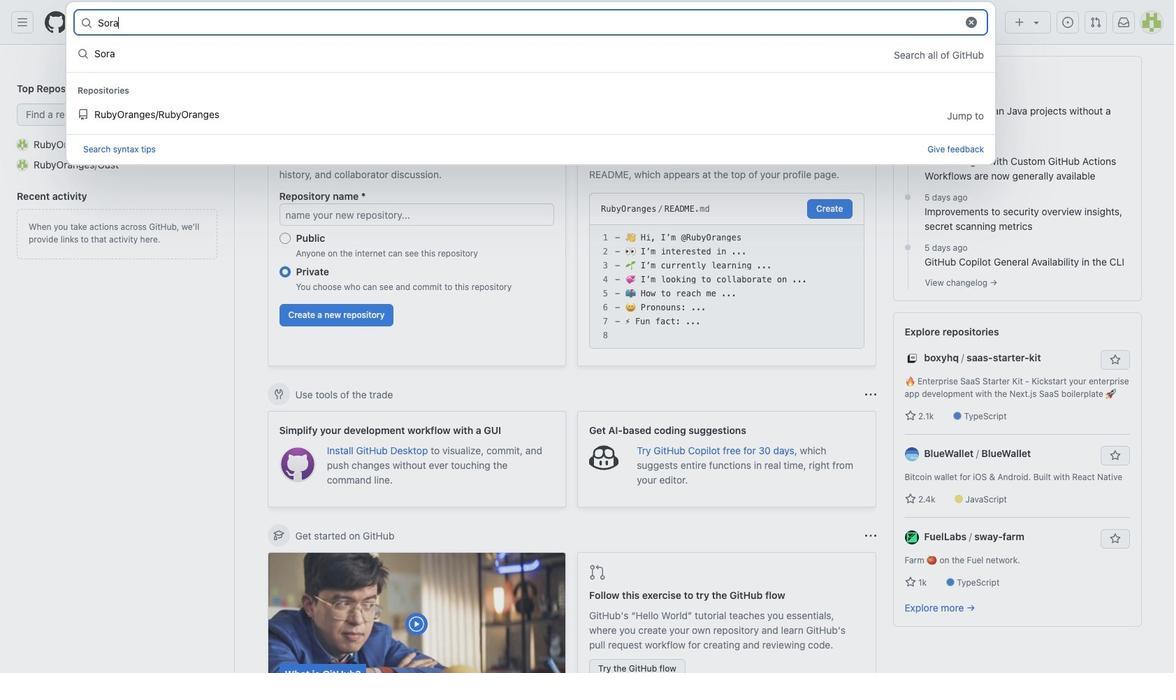 Task type: describe. For each thing, give the bounding box(es) containing it.
suggestions list box
[[66, 37, 995, 134]]

star image for @boxyhq profile icon
[[905, 410, 916, 421]]

notifications image
[[1118, 17, 1129, 28]]

mortar board image
[[273, 530, 284, 541]]

github desktop image
[[279, 446, 316, 482]]

plus image
[[1014, 17, 1025, 28]]

start a new repository element
[[267, 120, 566, 366]]

1 dot fill image from the top
[[902, 141, 913, 152]]

@boxyhq profile image
[[905, 352, 919, 366]]

homepage image
[[45, 11, 67, 34]]

2 dot fill image from the top
[[902, 191, 913, 203]]

Top Repositories search field
[[17, 103, 217, 126]]

none submit inside introduce yourself with a profile readme element
[[807, 199, 852, 219]]

what is github? image
[[268, 553, 565, 673]]

why am i seeing this? image
[[865, 530, 876, 541]]

git pull request image
[[589, 564, 606, 581]]

none radio inside start a new repository element
[[279, 266, 290, 277]]

issue opened image
[[1062, 17, 1073, 28]]

filter image
[[807, 63, 818, 74]]

gust image
[[17, 159, 28, 170]]

dot fill image
[[902, 242, 913, 253]]



Task type: vqa. For each thing, say whether or not it's contained in the screenshot.
"RETURN TO MENU" icon
no



Task type: locate. For each thing, give the bounding box(es) containing it.
triangle down image
[[1031, 17, 1042, 28]]

try the github flow element
[[577, 552, 876, 673]]

play image
[[408, 616, 425, 632]]

simplify your development workflow with a gui element
[[267, 411, 566, 507]]

star image up @fuellabs profile icon
[[905, 493, 916, 505]]

None text field
[[98, 11, 957, 34]]

2 star image from the top
[[905, 493, 916, 505]]

introduce yourself with a profile readme element
[[577, 120, 876, 366]]

get ai-based coding suggestions element
[[577, 411, 876, 507]]

why am i seeing this? image
[[865, 389, 876, 400]]

none radio inside start a new repository element
[[279, 233, 290, 244]]

None radio
[[279, 233, 290, 244]]

0 vertical spatial star this repository image
[[1109, 450, 1121, 461]]

dot fill image
[[902, 141, 913, 152], [902, 191, 913, 203]]

star image for the @bluewallet profile image
[[905, 493, 916, 505]]

1 vertical spatial dot fill image
[[902, 191, 913, 203]]

None radio
[[279, 266, 290, 277]]

1 vertical spatial star this repository image
[[1109, 533, 1121, 544]]

star image
[[905, 577, 916, 588]]

star image
[[905, 410, 916, 421], [905, 493, 916, 505]]

@fuellabs profile image
[[905, 531, 919, 545]]

name your new repository... text field
[[279, 203, 554, 226]]

None submit
[[807, 199, 852, 219]]

1 star image from the top
[[905, 410, 916, 421]]

Find a repository… text field
[[17, 103, 217, 126]]

star this repository image for @fuellabs profile icon
[[1109, 533, 1121, 544]]

0 vertical spatial dot fill image
[[902, 141, 913, 152]]

dialog
[[66, 1, 996, 165]]

1 vertical spatial star image
[[905, 493, 916, 505]]

star this repository image for the @bluewallet profile image
[[1109, 450, 1121, 461]]

explore element
[[893, 56, 1142, 673]]

git pull request image
[[1090, 17, 1101, 28]]

1 star this repository image from the top
[[1109, 450, 1121, 461]]

star this repository image
[[1109, 354, 1121, 366]]

command palette image
[[971, 17, 982, 28]]

star image up the @bluewallet profile image
[[905, 410, 916, 421]]

0 vertical spatial star image
[[905, 410, 916, 421]]

rubyoranges image
[[17, 139, 28, 150]]

what is github? element
[[267, 552, 566, 673]]

@bluewallet profile image
[[905, 448, 919, 461]]

tools image
[[273, 389, 284, 400]]

explore repositories navigation
[[893, 312, 1142, 627]]

star this repository image
[[1109, 450, 1121, 461], [1109, 533, 1121, 544]]

2 star this repository image from the top
[[1109, 533, 1121, 544]]



